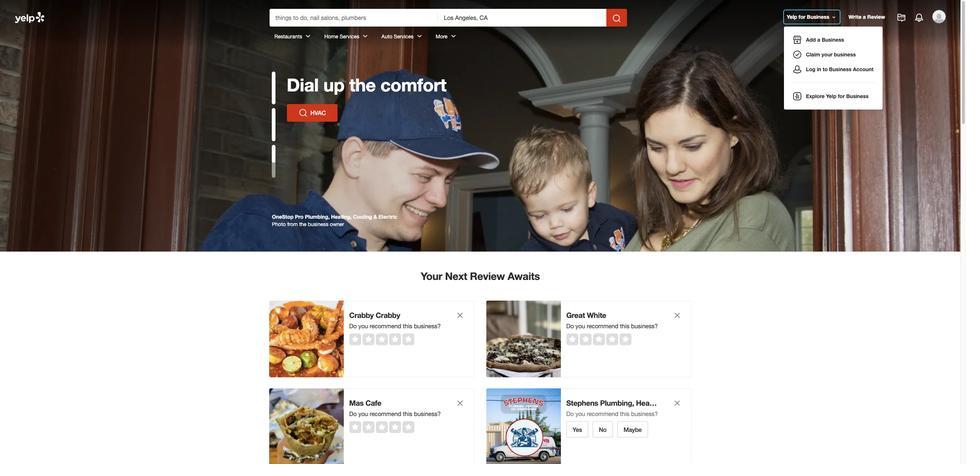 Task type: locate. For each thing, give the bounding box(es) containing it.
business? for cafe
[[414, 411, 441, 418]]

& left the electric
[[374, 214, 377, 220]]

awaits
[[508, 270, 540, 283]]

1 horizontal spatial review
[[868, 14, 886, 20]]

1 crabby from the left
[[349, 311, 374, 320]]

cafe
[[366, 399, 382, 408]]

24 search v2 image
[[299, 109, 308, 117]]

review right next
[[470, 270, 505, 283]]

(no rating) image
[[349, 334, 414, 346], [567, 334, 632, 346], [349, 422, 414, 434]]

a inside add a business button
[[818, 37, 821, 43]]

0 horizontal spatial crabby
[[349, 311, 374, 320]]

dismiss card image for plumbing,
[[673, 400, 682, 408]]

from
[[287, 222, 298, 228]]

great
[[567, 311, 585, 320]]

yelp for business button
[[784, 11, 840, 24]]

review inside 'user actions' element
[[868, 14, 886, 20]]

rating element down cafe
[[349, 422, 414, 434]]

rating element down white in the bottom of the page
[[567, 334, 632, 346]]

1 vertical spatial yelp
[[826, 93, 837, 100]]

this down great white link
[[620, 323, 630, 330]]

0 horizontal spatial none field
[[276, 14, 432, 22]]

you
[[358, 323, 368, 330], [576, 323, 585, 330], [358, 411, 368, 418], [576, 411, 585, 418]]

& left air
[[664, 399, 669, 408]]

white
[[587, 311, 607, 320]]

24 chevron down v2 image right more
[[449, 32, 458, 41]]

1 vertical spatial the
[[299, 222, 307, 228]]

for right explore
[[838, 93, 845, 100]]

yelp up 24 add biz v2 icon
[[787, 14, 797, 20]]

do you recommend this business? down the "mas cafe" link
[[349, 411, 441, 418]]

review right write
[[868, 14, 886, 20]]

the inside onestop pro plumbing, heating, cooling & electric photo from the business owner
[[299, 222, 307, 228]]

rating element
[[349, 334, 414, 346], [567, 334, 632, 346], [349, 422, 414, 434]]

services inside auto services link
[[394, 33, 414, 39]]

plumbing, up no
[[600, 399, 634, 408]]

this for cafe
[[403, 411, 412, 418]]

business left 16 chevron down v2 image
[[807, 14, 830, 20]]

search image
[[613, 14, 621, 23]]

24 chevron down v2 image
[[361, 32, 370, 41], [415, 32, 424, 41], [449, 32, 458, 41]]

you for stephens
[[576, 411, 585, 418]]

yes
[[573, 427, 582, 434]]

24 chevron down v2 image for auto services
[[415, 32, 424, 41]]

1 vertical spatial review
[[470, 270, 505, 283]]

rating element down crabby crabby
[[349, 334, 414, 346]]

a inside write a review link
[[863, 14, 866, 20]]

hvac
[[311, 109, 326, 116]]

1 horizontal spatial none field
[[444, 14, 601, 22]]

do for great white
[[567, 323, 574, 330]]

onestop
[[272, 214, 294, 220]]

2 horizontal spatial 24 chevron down v2 image
[[449, 32, 458, 41]]

this
[[403, 323, 412, 330], [620, 323, 630, 330], [403, 411, 412, 418], [620, 411, 630, 418]]

1 vertical spatial business
[[308, 222, 329, 228]]

None radio
[[363, 334, 374, 346], [376, 334, 388, 346], [403, 334, 414, 346], [580, 334, 592, 346], [606, 334, 618, 346], [363, 422, 374, 434], [389, 422, 401, 434], [363, 334, 374, 346], [376, 334, 388, 346], [403, 334, 414, 346], [580, 334, 592, 346], [606, 334, 618, 346], [363, 422, 374, 434], [389, 422, 401, 434]]

this down "crabby crabby" link
[[403, 323, 412, 330]]

1 horizontal spatial services
[[394, 33, 414, 39]]

24 chevron down v2 image left auto
[[361, 32, 370, 41]]

0 horizontal spatial plumbing,
[[305, 214, 330, 220]]

air
[[671, 399, 681, 408]]

services for auto services
[[394, 33, 414, 39]]

review for a
[[868, 14, 886, 20]]

(no rating) image down crabby crabby
[[349, 334, 414, 346]]

account
[[853, 66, 874, 73]]

the right up at left top
[[349, 74, 376, 95]]

explore yelp for business
[[806, 93, 869, 100]]

1 horizontal spatial a
[[863, 14, 866, 20]]

you down the mas cafe at left bottom
[[358, 411, 368, 418]]

plumbing,
[[305, 214, 330, 220], [600, 399, 634, 408]]

rating element for cafe
[[349, 422, 414, 434]]

0 horizontal spatial a
[[818, 37, 821, 43]]

recommend down "crabby crabby" link
[[370, 323, 401, 330]]

0 horizontal spatial dismiss card image
[[456, 312, 465, 320]]

rating element for white
[[567, 334, 632, 346]]

24 chevron down v2 image inside home services link
[[361, 32, 370, 41]]

yelp for business
[[787, 14, 830, 20]]

log in to business account button
[[790, 62, 877, 77]]

photo of great white image
[[486, 301, 561, 378]]

maybe
[[624, 427, 642, 434]]

1 horizontal spatial 24 chevron down v2 image
[[415, 32, 424, 41]]

recommend down the "mas cafe" link
[[370, 411, 401, 418]]

for up 24 add biz v2 icon
[[799, 14, 806, 20]]

1 horizontal spatial plumbing,
[[600, 399, 634, 408]]

recommend
[[370, 323, 401, 330], [587, 323, 619, 330], [370, 411, 401, 418], [587, 411, 619, 418]]

recommend down white in the bottom of the page
[[587, 323, 619, 330]]

business inside onestop pro plumbing, heating, cooling & electric photo from the business owner
[[308, 222, 329, 228]]

0 vertical spatial plumbing,
[[305, 214, 330, 220]]

1 vertical spatial dismiss card image
[[673, 400, 682, 408]]

restaurants
[[274, 33, 302, 39]]

business? down "crabby crabby" link
[[414, 323, 441, 330]]

None field
[[276, 14, 432, 22], [444, 14, 601, 22]]

1 none field from the left
[[276, 14, 432, 22]]

recommend for white
[[587, 323, 619, 330]]

business? down great white link
[[631, 323, 658, 330]]

0 vertical spatial yelp
[[787, 14, 797, 20]]

0 horizontal spatial the
[[299, 222, 307, 228]]

do down stephens
[[567, 411, 574, 418]]

None search field
[[0, 0, 961, 110]]

0 horizontal spatial review
[[470, 270, 505, 283]]

rating element for crabby
[[349, 334, 414, 346]]

no
[[599, 427, 607, 434]]

a right write
[[863, 14, 866, 20]]

None radio
[[349, 334, 361, 346], [389, 334, 401, 346], [567, 334, 578, 346], [593, 334, 605, 346], [620, 334, 632, 346], [349, 422, 361, 434], [376, 422, 388, 434], [403, 422, 414, 434], [349, 334, 361, 346], [389, 334, 401, 346], [567, 334, 578, 346], [593, 334, 605, 346], [620, 334, 632, 346], [349, 422, 361, 434], [376, 422, 388, 434], [403, 422, 414, 434]]

do you recommend this business? up no "button"
[[567, 411, 658, 418]]

do you recommend this business? for white
[[567, 323, 658, 330]]

2 crabby from the left
[[376, 311, 400, 320]]

recommend for crabby
[[370, 323, 401, 330]]

services right home
[[340, 33, 360, 39]]

auto services
[[382, 33, 414, 39]]

24 claim v2 image
[[793, 50, 802, 59]]

dismiss card image
[[456, 312, 465, 320], [673, 400, 682, 408]]

business up claim your business
[[822, 37, 844, 43]]

0 vertical spatial a
[[863, 14, 866, 20]]

1 horizontal spatial yelp
[[826, 93, 837, 100]]

do down crabby crabby
[[349, 323, 357, 330]]

you for mas
[[358, 411, 368, 418]]

24 chevron down v2 image inside more link
[[449, 32, 458, 41]]

2 24 chevron down v2 image from the left
[[415, 32, 424, 41]]

business right to
[[829, 66, 852, 73]]

projects image
[[897, 13, 906, 22]]

services
[[340, 33, 360, 39], [394, 33, 414, 39]]

photo of stephens plumbing, heating & air conditioning image
[[486, 389, 561, 465]]

0 horizontal spatial for
[[799, 14, 806, 20]]

0 vertical spatial dismiss card image
[[456, 312, 465, 320]]

business
[[834, 52, 856, 58], [308, 222, 329, 228]]

do you recommend this business? down "crabby crabby" link
[[349, 323, 441, 330]]

the
[[349, 74, 376, 95], [299, 222, 307, 228]]

review
[[868, 14, 886, 20], [470, 270, 505, 283]]

business? down the "mas cafe" link
[[414, 411, 441, 418]]

business down onestop pro plumbing, heating, cooling & electric link
[[308, 222, 329, 228]]

1 horizontal spatial dismiss card image
[[673, 312, 682, 320]]

do down great
[[567, 323, 574, 330]]

business down the account at the right
[[847, 93, 869, 100]]

24 chevron down v2 image for home services
[[361, 32, 370, 41]]

0 vertical spatial for
[[799, 14, 806, 20]]

hvac link
[[287, 104, 338, 122]]

0 horizontal spatial yelp
[[787, 14, 797, 20]]

1 vertical spatial for
[[838, 93, 845, 100]]

business? down stephens plumbing, heating & air conditioning
[[631, 411, 658, 418]]

1 horizontal spatial for
[[838, 93, 845, 100]]

none search field containing yelp for business
[[0, 0, 961, 110]]

24 chevron down v2 image inside auto services link
[[415, 32, 424, 41]]

great white
[[567, 311, 607, 320]]

do you recommend this business? down great white link
[[567, 323, 658, 330]]

dismiss card image for crabby
[[456, 312, 465, 320]]

0 vertical spatial review
[[868, 14, 886, 20]]

select slide image
[[272, 72, 275, 105], [272, 108, 275, 141], [272, 131, 275, 164]]

0 horizontal spatial &
[[374, 214, 377, 220]]

2 services from the left
[[394, 33, 414, 39]]

business? for white
[[631, 323, 658, 330]]

0 horizontal spatial business
[[308, 222, 329, 228]]

business up log in to business account
[[834, 52, 856, 58]]

your
[[421, 270, 442, 283]]

the down pro
[[299, 222, 307, 228]]

conditioning
[[683, 399, 726, 408]]

dismiss card image
[[673, 312, 682, 320], [456, 400, 465, 408]]

0 vertical spatial business
[[834, 52, 856, 58]]

1 vertical spatial a
[[818, 37, 821, 43]]

this down the "mas cafe" link
[[403, 411, 412, 418]]

you down crabby crabby
[[358, 323, 368, 330]]

home services
[[324, 33, 360, 39]]

1 services from the left
[[340, 33, 360, 39]]

1 horizontal spatial dismiss card image
[[673, 400, 682, 408]]

None search field
[[270, 9, 629, 27]]

0 vertical spatial dismiss card image
[[673, 312, 682, 320]]

crabby
[[349, 311, 374, 320], [376, 311, 400, 320]]

1 vertical spatial &
[[664, 399, 669, 408]]

1 24 chevron down v2 image from the left
[[361, 32, 370, 41]]

auto services link
[[376, 27, 430, 48]]

0 vertical spatial the
[[349, 74, 376, 95]]

business
[[807, 14, 830, 20], [822, 37, 844, 43], [829, 66, 852, 73], [847, 93, 869, 100]]

business? for crabby
[[414, 323, 441, 330]]

user actions element
[[781, 9, 956, 110]]

services for home services
[[340, 33, 360, 39]]

0 horizontal spatial services
[[340, 33, 360, 39]]

(no rating) image down white in the bottom of the page
[[567, 334, 632, 346]]

a
[[863, 14, 866, 20], [818, 37, 821, 43]]

do for stephens plumbing, heating & air conditioning
[[567, 411, 574, 418]]

for
[[799, 14, 806, 20], [838, 93, 845, 100]]

(no rating) image down cafe
[[349, 422, 414, 434]]

1 vertical spatial plumbing,
[[600, 399, 634, 408]]

do down mas
[[349, 411, 357, 418]]

&
[[374, 214, 377, 220], [664, 399, 669, 408]]

to
[[823, 66, 828, 73]]

this up maybe button
[[620, 411, 630, 418]]

(no rating) image for cafe
[[349, 422, 414, 434]]

0 horizontal spatial 24 chevron down v2 image
[[361, 32, 370, 41]]

claim
[[806, 52, 820, 58]]

& inside onestop pro plumbing, heating, cooling & electric photo from the business owner
[[374, 214, 377, 220]]

0 horizontal spatial dismiss card image
[[456, 400, 465, 408]]

services inside home services link
[[340, 33, 360, 39]]

up
[[324, 74, 345, 95]]

0 vertical spatial &
[[374, 214, 377, 220]]

write a review link
[[846, 11, 888, 24]]

24 chevron down v2 image
[[304, 32, 313, 41]]

24 chevron down v2 image right auto services
[[415, 32, 424, 41]]

business?
[[414, 323, 441, 330], [631, 323, 658, 330], [414, 411, 441, 418], [631, 411, 658, 418]]

2 none field from the left
[[444, 14, 601, 22]]

yelp right explore
[[826, 93, 837, 100]]

onestop pro plumbing, heating, cooling & electric photo from the business owner
[[272, 214, 397, 228]]

1 horizontal spatial crabby
[[376, 311, 400, 320]]

a right 'add'
[[818, 37, 821, 43]]

none field find
[[276, 14, 432, 22]]

review for next
[[470, 270, 505, 283]]

you down stephens
[[576, 411, 585, 418]]

yelp
[[787, 14, 797, 20], [826, 93, 837, 100]]

1 vertical spatial dismiss card image
[[456, 400, 465, 408]]

photo of mas cafe image
[[269, 389, 344, 465]]

24 yelp for biz v2 image
[[793, 92, 802, 101]]

yelp inside button
[[826, 93, 837, 100]]

you down great
[[576, 323, 585, 330]]

services right auto
[[394, 33, 414, 39]]

plumbing, right pro
[[305, 214, 330, 220]]

add a business button
[[790, 33, 877, 47]]

do you recommend this business?
[[349, 323, 441, 330], [567, 323, 658, 330], [349, 411, 441, 418], [567, 411, 658, 418]]

stephens plumbing, heating & air conditioning link
[[567, 398, 726, 409]]

do
[[349, 323, 357, 330], [567, 323, 574, 330], [349, 411, 357, 418], [567, 411, 574, 418]]

1 horizontal spatial business
[[834, 52, 856, 58]]

recommend up no
[[587, 411, 619, 418]]

notifications image
[[915, 13, 924, 22]]

3 24 chevron down v2 image from the left
[[449, 32, 458, 41]]



Task type: describe. For each thing, give the bounding box(es) containing it.
heating,
[[331, 214, 352, 220]]

next
[[445, 270, 467, 283]]

restaurants link
[[269, 27, 319, 48]]

business inside the yelp for business button
[[807, 14, 830, 20]]

electric
[[379, 214, 397, 220]]

more link
[[430, 27, 464, 48]]

mas cafe link
[[349, 398, 442, 409]]

24 add biz v2 image
[[793, 36, 802, 44]]

do for crabby crabby
[[349, 323, 357, 330]]

do you recommend this business? for cafe
[[349, 411, 441, 418]]

comfort
[[381, 74, 447, 95]]

mas
[[349, 399, 364, 408]]

you for crabby
[[358, 323, 368, 330]]

(no rating) image for crabby
[[349, 334, 414, 346]]

yes button
[[567, 422, 589, 438]]

maybe button
[[618, 422, 648, 438]]

no button
[[593, 422, 613, 438]]

do you recommend this business? for plumbing,
[[567, 411, 658, 418]]

add
[[806, 37, 816, 43]]

business? for plumbing,
[[631, 411, 658, 418]]

dismiss card image for mas cafe
[[456, 400, 465, 408]]

heating
[[636, 399, 663, 408]]

cooling
[[353, 214, 372, 220]]

yelp inside button
[[787, 14, 797, 20]]

1 horizontal spatial &
[[664, 399, 669, 408]]

pro
[[295, 214, 304, 220]]

home services link
[[319, 27, 376, 48]]

you for great
[[576, 323, 585, 330]]

your next review awaits
[[421, 270, 540, 283]]

great white link
[[567, 310, 659, 321]]

photo of crabby crabby image
[[269, 301, 344, 378]]

mas cafe
[[349, 399, 382, 408]]

business inside add a business button
[[822, 37, 844, 43]]

do you recommend this business? for crabby
[[349, 323, 441, 330]]

claim your business button
[[790, 47, 877, 62]]

crabby crabby link
[[349, 310, 442, 321]]

24 friends v2 image
[[793, 65, 802, 74]]

log
[[806, 66, 816, 73]]

Near text field
[[444, 14, 601, 22]]

owner
[[330, 222, 344, 228]]

Find text field
[[276, 14, 432, 22]]

business inside claim your business button
[[834, 52, 856, 58]]

(no rating) image for white
[[567, 334, 632, 346]]

stephens plumbing, heating & air conditioning
[[567, 399, 726, 408]]

this for white
[[620, 323, 630, 330]]

business categories element
[[269, 27, 946, 48]]

none field near
[[444, 14, 601, 22]]

dial
[[287, 74, 319, 95]]

tyler b. image
[[933, 10, 946, 23]]

write a review
[[849, 14, 886, 20]]

explore yelp for business button
[[790, 89, 877, 104]]

your
[[822, 52, 833, 58]]

recommend for plumbing,
[[587, 411, 619, 418]]

1 horizontal spatial the
[[349, 74, 376, 95]]

a for add
[[818, 37, 821, 43]]

crabby crabby
[[349, 311, 400, 320]]

a for write
[[863, 14, 866, 20]]

none search field inside explore banner section banner
[[270, 9, 629, 27]]

do for mas cafe
[[349, 411, 357, 418]]

this for crabby
[[403, 323, 412, 330]]

1 select slide image from the top
[[272, 72, 275, 105]]

home
[[324, 33, 338, 39]]

stephens
[[567, 399, 598, 408]]

claim your business
[[806, 52, 856, 58]]

recommend for cafe
[[370, 411, 401, 418]]

2 select slide image from the top
[[272, 108, 275, 141]]

write
[[849, 14, 862, 20]]

3 select slide image from the top
[[272, 131, 275, 164]]

onestop pro plumbing, heating, cooling & electric link
[[272, 214, 397, 220]]

in
[[817, 66, 822, 73]]

explore banner section banner
[[0, 0, 961, 252]]

explore
[[806, 93, 825, 100]]

dismiss card image for great white
[[673, 312, 682, 320]]

24 chevron down v2 image for more
[[449, 32, 458, 41]]

for inside button
[[838, 93, 845, 100]]

log in to business account
[[806, 66, 874, 73]]

this for plumbing,
[[620, 411, 630, 418]]

photo
[[272, 222, 286, 228]]

for inside button
[[799, 14, 806, 20]]

auto
[[382, 33, 392, 39]]

plumbing, inside onestop pro plumbing, heating, cooling & electric photo from the business owner
[[305, 214, 330, 220]]

business inside explore yelp for business button
[[847, 93, 869, 100]]

more
[[436, 33, 448, 39]]

dial up the comfort
[[287, 74, 447, 95]]

add a business
[[806, 37, 844, 43]]

business inside log in to business account button
[[829, 66, 852, 73]]

16 chevron down v2 image
[[831, 14, 837, 20]]



Task type: vqa. For each thing, say whether or not it's contained in the screenshot.
24 chevron down v2 icon in the Restaurants link
yes



